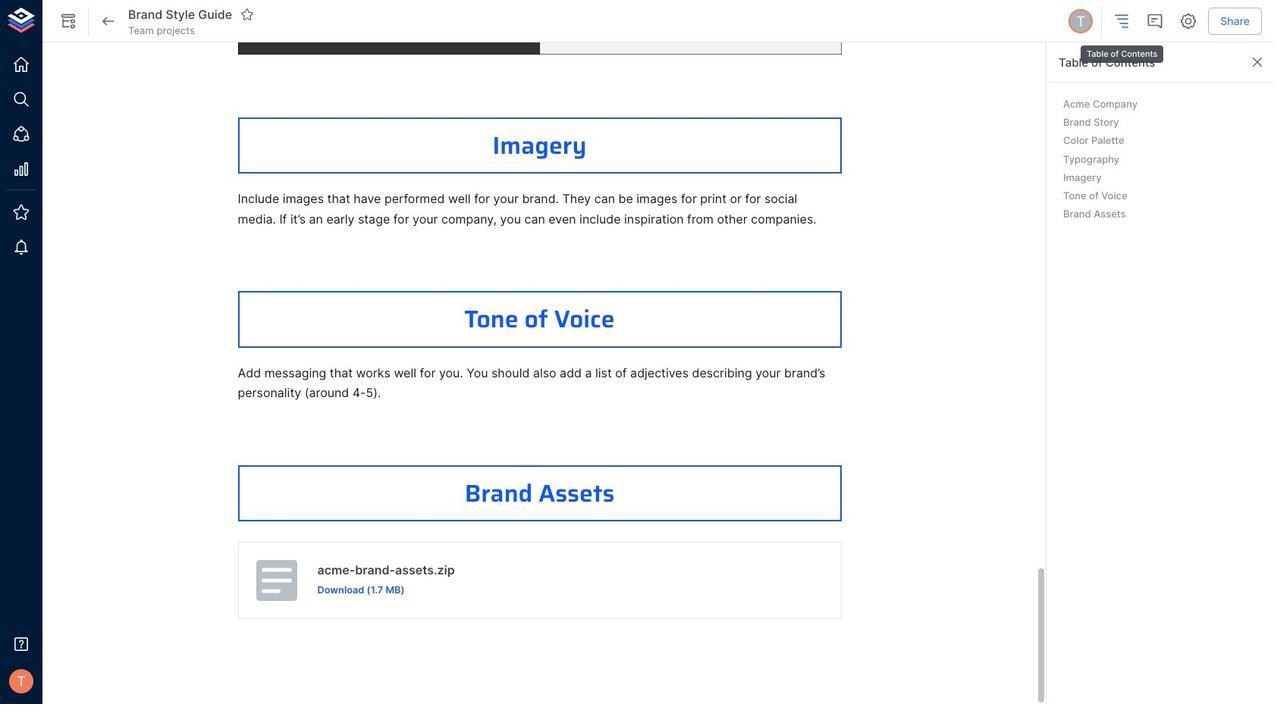 Task type: locate. For each thing, give the bounding box(es) containing it.
table of contents image
[[1113, 12, 1131, 30]]

favorite image
[[241, 8, 254, 21]]

show wiki image
[[59, 12, 77, 30]]

go back image
[[99, 12, 118, 30]]

settings image
[[1180, 12, 1198, 30]]

comments image
[[1146, 12, 1165, 30]]

tooltip
[[1079, 35, 1165, 65]]



Task type: vqa. For each thing, say whether or not it's contained in the screenshot.
2nd Help image from the top of the page
no



